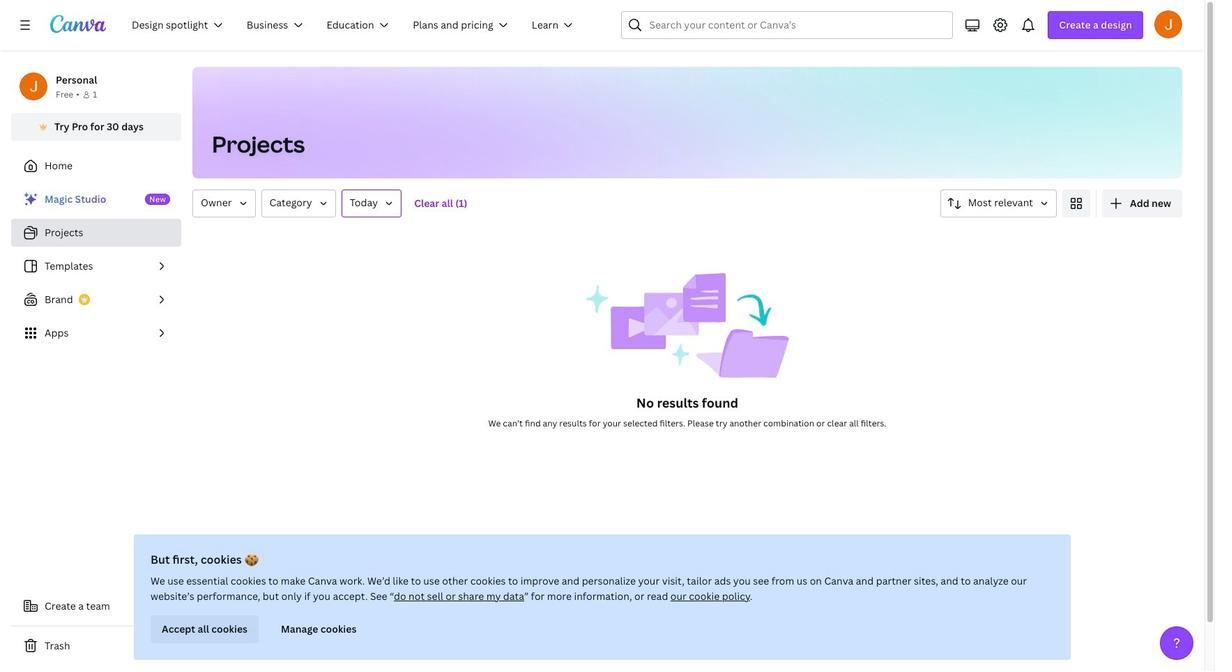 Task type: locate. For each thing, give the bounding box(es) containing it.
dialog
[[134, 535, 1071, 660]]

list
[[11, 185, 181, 347]]

Date modified button
[[341, 190, 402, 218]]

Category button
[[261, 190, 336, 218]]

Owner button
[[192, 190, 256, 218]]

Sort by button
[[940, 190, 1057, 218]]

None search field
[[622, 11, 953, 39]]

top level navigation element
[[123, 11, 588, 39]]

jeremy miller image
[[1155, 10, 1183, 38]]



Task type: describe. For each thing, give the bounding box(es) containing it.
Search search field
[[650, 12, 926, 38]]



Task type: vqa. For each thing, say whether or not it's contained in the screenshot.
"JEREMY MILLER" image
yes



